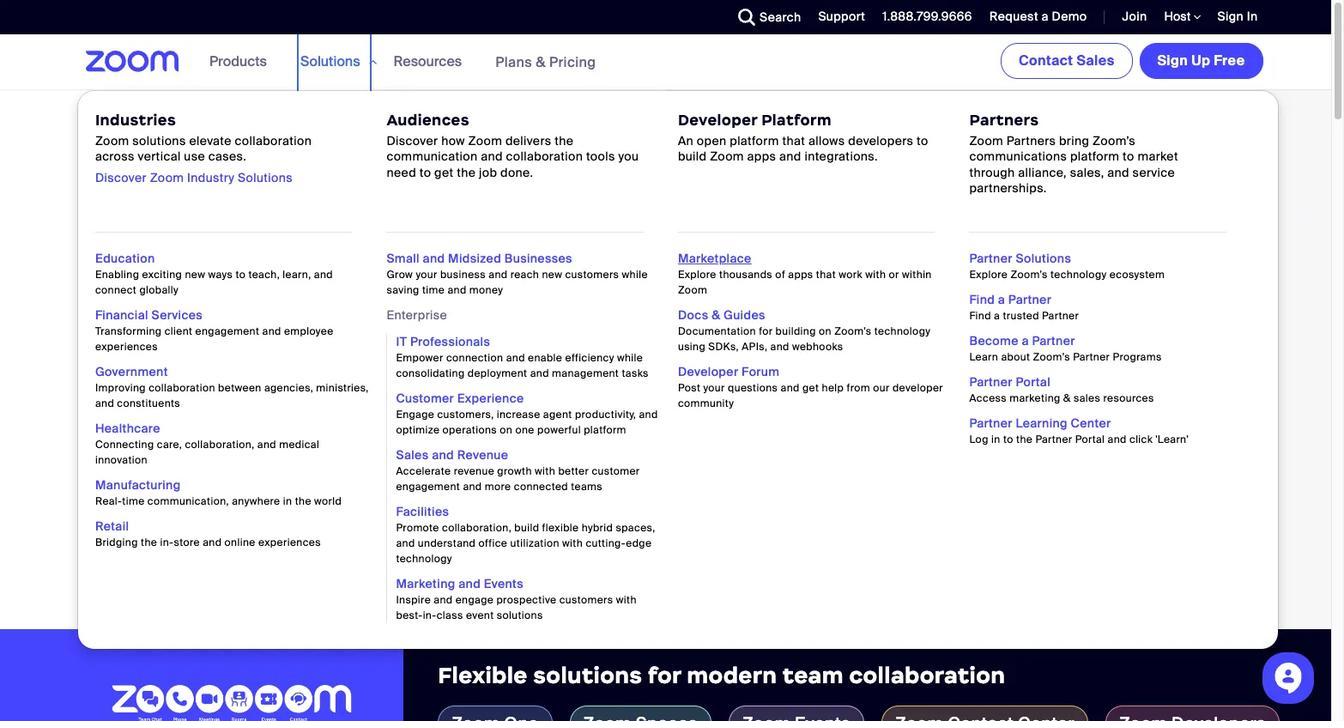 Task type: vqa. For each thing, say whether or not it's contained in the screenshot.


Task type: describe. For each thing, give the bounding box(es) containing it.
ai inside zoom ai companion is your trusted digital assistant that empowers you.
[[152, 424, 168, 447]]

tools inside the audiences discover how zoom delivers the communication and collaboration tools you need to get the job done.
[[586, 149, 615, 164]]

and inside facilities promote collaboration, build flexible hybrid spaces, and understand office utilization with cutting-edge technology
[[396, 536, 415, 550]]

cost
[[441, 448, 478, 471]]

ai inside ai that makes you more
[[99, 186, 159, 261]]

zoom logo image
[[85, 51, 179, 72]]

ecosystem
[[1110, 268, 1165, 282]]

on inside customer experience engage customers, increase agent productivity, and optimize operations on one powerful platform
[[500, 423, 513, 437]]

paid
[[99, 472, 136, 495]]

partner down find a partner find a trusted partner
[[1032, 333, 1075, 349]]

world
[[314, 494, 342, 508]]

resources button
[[394, 34, 470, 89]]

pricing inside product information "navigation"
[[549, 53, 596, 71]]

empowers
[[99, 448, 185, 471]]

ai tools to fit your needs
[[126, 112, 268, 127]]

done.
[[500, 164, 533, 180]]

flexible
[[542, 521, 579, 535]]

that inside developer platform an open platform that allows developers to build zoom apps and integrations.
[[782, 133, 805, 149]]

and up engage
[[459, 576, 481, 591]]

user
[[193, 472, 230, 495]]

click
[[1130, 433, 1153, 446]]

time inside manufacturing real-time communication, anywhere in the world
[[122, 494, 145, 508]]

solutions inside 'industries zoom solutions elevate collaboration across vertical use cases. discover zoom industry solutions'
[[132, 133, 186, 149]]

operations
[[443, 423, 497, 437]]

financial services link
[[95, 307, 203, 323]]

and inside government improving collaboration between agencies, ministries, and constituents
[[95, 397, 114, 410]]

zoom interface icon image
[[679, 213, 1018, 351]]

find a partner find a trusted partner
[[969, 292, 1079, 323]]

zoom up across
[[95, 133, 129, 149]]

apis,
[[742, 340, 768, 354]]

small and midsized businesses grow your business and reach new customers while saving time and money
[[387, 251, 648, 297]]

your right fit
[[203, 112, 228, 127]]

optimize
[[396, 423, 440, 437]]

partner up the 'become a partner learn about zoom's partner programs'
[[1042, 309, 1079, 323]]

zoom inside "marketplace explore thousands of apps that work with or within zoom"
[[678, 283, 707, 297]]

discover zoom industry solutions link
[[95, 170, 293, 185]]

1 vertical spatial for
[[648, 662, 681, 690]]

customers inside marketing and events inspire and engage prospective customers with best-in-class event solutions
[[559, 593, 613, 607]]

vertical
[[138, 149, 181, 164]]

platform inside customer experience engage customers, increase agent productivity, and optimize operations on one powerful platform
[[584, 423, 626, 437]]

reach
[[510, 268, 539, 282]]

collaboration, inside healthcare connecting care, collaboration, and medical innovation
[[185, 438, 255, 452]]

explore inside "marketplace explore thousands of apps that work with or within zoom"
[[678, 268, 716, 282]]

marketing
[[1010, 391, 1061, 405]]

to inside developer platform an open platform that allows developers to build zoom apps and integrations.
[[917, 133, 928, 149]]

request
[[990, 9, 1039, 24]]

join link left host
[[1109, 0, 1152, 34]]

you inside the audiences discover how zoom delivers the communication and collaboration tools you need to get the job done.
[[618, 149, 639, 164]]

and down business
[[448, 283, 467, 297]]

financial
[[95, 307, 148, 323]]

1 vertical spatial partners
[[1007, 133, 1056, 149]]

employee
[[284, 324, 334, 338]]

customer
[[592, 464, 640, 478]]

more inside ai that makes you more
[[229, 252, 387, 327]]

manufacturing real-time communication, anywhere in the world
[[95, 477, 342, 508]]

midsized
[[448, 251, 501, 266]]

questions
[[728, 381, 778, 395]]

enterprise element
[[387, 333, 661, 623]]

companion for zoom
[[173, 424, 268, 447]]

partner up sales
[[1073, 350, 1110, 364]]

productivity,
[[575, 408, 636, 421]]

collaboration, inside facilities promote collaboration, build flexible hybrid spaces, and understand office utilization with cutting-edge technology
[[442, 521, 512, 535]]

guides
[[724, 307, 765, 323]]

while inside it professionals empower connection and enable efficiency while consolidating deployment and management tasks
[[617, 351, 643, 365]]

documentation
[[678, 324, 756, 338]]

partner inside partner solutions explore zoom's technology ecosystem
[[969, 251, 1013, 266]]

build inside developer platform an open platform that allows developers to build zoom apps and integrations.
[[678, 149, 707, 164]]

get inside developer forum post your questions and get help from our developer community
[[803, 381, 819, 395]]

programs
[[1113, 350, 1162, 364]]

new inside small and midsized businesses grow your business and reach new customers while saving time and money
[[542, 268, 562, 282]]

sales
[[1074, 391, 1101, 405]]

tasks
[[622, 367, 649, 380]]

with inside the included at no additional cost with your paid zoom user account.
[[482, 448, 517, 471]]

ai down world at the left bottom of page
[[334, 540, 348, 558]]

to left fit
[[173, 112, 185, 127]]

docs & guides documentation for building on zoom's technology using sdks, apis, and webhooks
[[678, 307, 931, 354]]

marketing and events link
[[396, 576, 524, 591]]

saving
[[387, 283, 419, 297]]

developers
[[848, 133, 914, 149]]

and down revenue
[[463, 480, 482, 494]]

and inside docs & guides documentation for building on zoom's technology using sdks, apis, and webhooks
[[770, 340, 789, 354]]

sales and revenue accelerate revenue growth with better customer engagement and more connected teams
[[396, 447, 640, 494]]

portal inside "partner learning center log in to the partner portal and click 'learn'"
[[1075, 433, 1105, 446]]

and up class
[[434, 593, 453, 607]]

2 vertical spatial discover
[[272, 540, 330, 558]]

demo
[[1052, 9, 1087, 24]]

the left job
[[457, 164, 476, 180]]

partner up log
[[969, 415, 1013, 431]]

customer experience link
[[396, 391, 524, 406]]

and inside "partner learning center log in to the partner portal and click 'learn'"
[[1108, 433, 1127, 446]]

trusted for a
[[1003, 309, 1039, 323]]

while inside small and midsized businesses grow your business and reach new customers while saving time and money
[[622, 268, 648, 282]]

engagement inside "sales and revenue accelerate revenue growth with better customer engagement and more connected teams"
[[396, 480, 460, 494]]

it professionals link
[[396, 334, 490, 349]]

partner solutions explore zoom's technology ecosystem
[[969, 251, 1165, 282]]

log
[[969, 433, 989, 446]]

become a partner link
[[969, 333, 1075, 349]]

right image
[[370, 113, 388, 127]]

marketplace
[[678, 251, 752, 266]]

marketing and events inspire and engage prospective customers with best-in-class event solutions
[[396, 576, 637, 622]]

zoom's inside docs & guides documentation for building on zoom's technology using sdks, apis, and webhooks
[[834, 324, 872, 338]]

industries
[[95, 111, 176, 130]]

makes
[[319, 186, 519, 261]]

and inside partners zoom partners bring zoom's communications platform to market through alliance, sales, and service partnerships.
[[1108, 164, 1130, 180]]

2 find from the top
[[969, 309, 991, 323]]

that inside zoom ai companion is your trusted digital assistant that empowers you.
[[528, 424, 560, 447]]

flexible
[[438, 662, 528, 690]]

store
[[174, 536, 200, 549]]

1.888.799.9666
[[883, 9, 972, 24]]

your inside small and midsized businesses grow your business and reach new customers while saving time and money
[[416, 268, 438, 282]]

you inside ai that makes you more
[[99, 252, 215, 327]]

retail link
[[95, 518, 129, 534]]

delivers
[[506, 133, 552, 149]]

product information navigation
[[77, 34, 1279, 650]]

and down enable
[[530, 367, 549, 380]]

industry
[[187, 170, 234, 185]]

solutions inside marketing and events inspire and engage prospective customers with best-in-class event solutions
[[497, 609, 543, 622]]

technology inside partner solutions explore zoom's technology ecosystem
[[1051, 268, 1107, 282]]

zoom inside the audiences discover how zoom delivers the communication and collaboration tools you need to get the job done.
[[468, 133, 502, 149]]

for inside docs & guides documentation for building on zoom's technology using sdks, apis, and webhooks
[[759, 324, 773, 338]]

get inside the audiences discover how zoom delivers the communication and collaboration tools you need to get the job done.
[[434, 164, 454, 180]]

contact sales
[[1019, 52, 1115, 70]]

powerful
[[537, 423, 581, 437]]

your inside developer forum post your questions and get help from our developer community
[[703, 381, 725, 395]]

partnerships.
[[969, 180, 1047, 195]]

more inside "sales and revenue accelerate revenue growth with better customer engagement and more connected teams"
[[485, 480, 511, 494]]

0 horizontal spatial tools
[[141, 112, 170, 127]]

partners zoom partners bring zoom's communications platform to market through alliance, sales, and service partnerships.
[[969, 111, 1178, 195]]

plans & pricing inside product information "navigation"
[[495, 53, 596, 71]]

developer forum post your questions and get help from our developer community
[[678, 364, 943, 410]]

support
[[818, 9, 865, 24]]

your inside the included at no additional cost with your paid zoom user account.
[[521, 448, 559, 471]]

host
[[1164, 9, 1194, 24]]

money
[[469, 283, 503, 297]]

sign for sign up free
[[1158, 52, 1188, 70]]

search button
[[725, 0, 806, 34]]

audiences discover how zoom delivers the communication and collaboration tools you need to get the job done.
[[387, 111, 639, 180]]

partner up become a partner link at the top of page
[[1008, 292, 1052, 307]]

zoom's inside partners zoom partners bring zoom's communications platform to market through alliance, sales, and service partnerships.
[[1093, 133, 1136, 149]]

to inside education enabling exciting new ways to teach, learn, and connect globally
[[236, 268, 246, 282]]

an
[[678, 133, 694, 149]]

in- inside marketing and events inspire and engage prospective customers with best-in-class event solutions
[[423, 609, 437, 622]]

between
[[218, 381, 262, 395]]

docs & guides link
[[678, 307, 765, 323]]

financial services transforming client engagement and employee experiences
[[95, 307, 334, 354]]

connected
[[514, 480, 568, 494]]

and inside developer platform an open platform that allows developers to build zoom apps and integrations.
[[779, 149, 801, 164]]

to inside partners zoom partners bring zoom's communications platform to market through alliance, sales, and service partnerships.
[[1123, 149, 1135, 164]]

& inside partner portal access marketing & sales resources
[[1063, 391, 1071, 405]]

products button
[[210, 34, 275, 89]]

sales inside "sales and revenue accelerate revenue growth with better customer engagement and more connected teams"
[[396, 447, 429, 463]]

zoom inside developer platform an open platform that allows developers to build zoom apps and integrations.
[[710, 149, 744, 164]]

connecting
[[95, 438, 154, 452]]

& up delivers
[[536, 53, 546, 71]]

zoom inside zoom ai companion is your trusted digital assistant that empowers you.
[[99, 424, 147, 447]]

connect
[[95, 283, 137, 297]]

0 horizontal spatial pricing
[[179, 540, 226, 558]]

platform inside developer platform an open platform that allows developers to build zoom apps and integrations.
[[730, 133, 779, 149]]

and inside financial services transforming client engagement and employee experiences
[[262, 324, 281, 338]]

that inside ai that makes you more
[[173, 186, 305, 261]]

marketing
[[396, 576, 455, 591]]

& inside docs & guides documentation for building on zoom's technology using sdks, apis, and webhooks
[[712, 307, 720, 323]]

transforming
[[95, 324, 162, 338]]

consolidating
[[396, 367, 465, 380]]

businesses
[[505, 251, 572, 266]]

ai tools to fit your needs link
[[99, 106, 401, 134]]

a for find
[[998, 292, 1005, 307]]

zoom inside the included at no additional cost with your paid zoom user account.
[[140, 472, 189, 495]]

a down find a partner link
[[994, 309, 1000, 323]]

1 vertical spatial plans
[[125, 540, 162, 558]]

service
[[1133, 164, 1175, 180]]

enterprise
[[387, 307, 447, 323]]

marketplace explore thousands of apps that work with or within zoom
[[678, 251, 932, 297]]

medical
[[279, 438, 320, 452]]

engage
[[456, 593, 494, 607]]

through
[[969, 164, 1015, 180]]

sign in
[[1218, 9, 1258, 24]]

with inside marketing and events inspire and engage prospective customers with best-in-class event solutions
[[616, 593, 637, 607]]

and inside retail bridging the in-store and online experiences
[[203, 536, 222, 549]]

customers inside small and midsized businesses grow your business and reach new customers while saving time and money
[[565, 268, 619, 282]]



Task type: locate. For each thing, give the bounding box(es) containing it.
agencies,
[[264, 381, 313, 395]]

and inside developer forum post your questions and get help from our developer community
[[781, 381, 800, 395]]

the left world at the left bottom of page
[[295, 494, 311, 508]]

tools
[[141, 112, 170, 127], [586, 149, 615, 164]]

sales up accelerate
[[396, 447, 429, 463]]

a left demo at the top right of page
[[1042, 9, 1049, 24]]

apps
[[747, 149, 776, 164], [788, 268, 813, 282]]

1 horizontal spatial on
[[819, 324, 832, 338]]

1 horizontal spatial you
[[618, 149, 639, 164]]

the inside retail bridging the in-store and online experiences
[[141, 536, 157, 549]]

using
[[678, 340, 706, 354]]

improving
[[95, 381, 146, 395]]

the inside "partner learning center log in to the partner portal and click 'learn'"
[[1016, 433, 1033, 446]]

platform down productivity,
[[584, 423, 626, 437]]

0 vertical spatial apps
[[747, 149, 776, 164]]

best-
[[396, 609, 423, 622]]

and right "small"
[[423, 251, 445, 266]]

developer for forum
[[678, 364, 739, 379]]

0 vertical spatial discover
[[387, 133, 438, 149]]

developer forum link
[[678, 364, 780, 379]]

at
[[305, 448, 322, 471]]

0 horizontal spatial sales
[[396, 447, 429, 463]]

collaboration up flexible solutions for modern team collaboration tab list
[[849, 662, 1005, 690]]

across
[[95, 149, 135, 164]]

trusted for your
[[331, 424, 389, 447]]

healthcare link
[[95, 421, 160, 436]]

to inside the audiences discover how zoom delivers the communication and collaboration tools you need to get the job done.
[[420, 164, 431, 180]]

on inside docs & guides documentation for building on zoom's technology using sdks, apis, and webhooks
[[819, 324, 832, 338]]

revenue
[[457, 447, 508, 463]]

for left modern
[[648, 662, 681, 690]]

portal inside partner portal access marketing & sales resources
[[1016, 374, 1051, 390]]

technology left 'ecosystem'
[[1051, 268, 1107, 282]]

collaboration
[[235, 133, 312, 149], [506, 149, 583, 164], [149, 381, 215, 395], [849, 662, 1005, 690]]

0 horizontal spatial solutions
[[238, 170, 293, 185]]

technology up marketing
[[396, 552, 452, 566]]

sign in link
[[1205, 0, 1267, 34], [1218, 9, 1258, 24]]

plans inside product information "navigation"
[[495, 53, 532, 71]]

technology inside facilities promote collaboration, build flexible hybrid spaces, and understand office utilization with cutting-edge technology
[[396, 552, 452, 566]]

solutions button
[[300, 34, 376, 89]]

in inside manufacturing real-time communication, anywhere in the world
[[283, 494, 292, 508]]

0 horizontal spatial experiences
[[95, 340, 158, 354]]

join link up meetings 'navigation'
[[1122, 9, 1147, 24]]

job
[[479, 164, 497, 180]]

0 vertical spatial find
[[969, 292, 995, 307]]

ai
[[126, 112, 138, 127], [99, 186, 159, 261], [152, 424, 168, 447], [334, 540, 348, 558]]

and up deployment
[[506, 351, 525, 365]]

become
[[969, 333, 1019, 349]]

communication
[[387, 149, 478, 164]]

marketplace link
[[678, 251, 752, 266]]

1 vertical spatial while
[[617, 351, 643, 365]]

solutions inside 'industries zoom solutions elevate collaboration across vertical use cases. discover zoom industry solutions'
[[238, 170, 293, 185]]

zoom up through
[[969, 133, 1004, 149]]

partner up access
[[969, 374, 1013, 390]]

industries zoom solutions elevate collaboration across vertical use cases. discover zoom industry solutions
[[95, 111, 312, 185]]

and inside education enabling exciting new ways to teach, learn, and connect globally
[[314, 268, 333, 282]]

companion for discover
[[351, 540, 429, 558]]

1 vertical spatial customers
[[559, 593, 613, 607]]

partner up find a partner link
[[969, 251, 1013, 266]]

up
[[1192, 52, 1210, 70]]

experiences
[[95, 340, 158, 354], [258, 536, 321, 549]]

1 vertical spatial technology
[[874, 324, 931, 338]]

1 vertical spatial discover
[[95, 170, 147, 185]]

1 horizontal spatial apps
[[788, 268, 813, 282]]

free
[[1214, 52, 1245, 70]]

1 horizontal spatial new
[[542, 268, 562, 282]]

and up money
[[489, 268, 508, 282]]

1 horizontal spatial experiences
[[258, 536, 321, 549]]

in- inside retail bridging the in-store and online experiences
[[160, 536, 174, 549]]

facilities link
[[396, 504, 449, 519]]

1 developer from the top
[[678, 111, 758, 130]]

new
[[185, 268, 205, 282], [542, 268, 562, 282]]

1 vertical spatial plans & pricing
[[125, 540, 226, 558]]

for up apis,
[[759, 324, 773, 338]]

the right bridging
[[141, 536, 157, 549]]

events
[[484, 576, 524, 591]]

with left or
[[865, 268, 886, 282]]

zoom's inside the 'become a partner learn about zoom's partner programs'
[[1033, 350, 1070, 364]]

main content
[[0, 34, 1331, 721]]

explore up find a partner link
[[969, 268, 1008, 282]]

partner inside partner portal access marketing & sales resources
[[969, 374, 1013, 390]]

sales
[[1077, 52, 1115, 70], [396, 447, 429, 463]]

and right questions
[[781, 381, 800, 395]]

developer
[[678, 111, 758, 130], [678, 364, 739, 379]]

0 vertical spatial in
[[991, 433, 1001, 446]]

explore inside partner solutions explore zoom's technology ecosystem
[[969, 268, 1008, 282]]

solutions
[[132, 133, 186, 149], [497, 609, 543, 622], [533, 662, 642, 690]]

apps inside developer platform an open platform that allows developers to build zoom apps and integrations.
[[747, 149, 776, 164]]

learn
[[969, 350, 998, 364]]

developer inside developer platform an open platform that allows developers to build zoom apps and integrations.
[[678, 111, 758, 130]]

sign for sign in
[[1218, 9, 1244, 24]]

trusted inside find a partner find a trusted partner
[[1003, 309, 1039, 323]]

time down manufacturing link
[[122, 494, 145, 508]]

& left sales
[[1063, 391, 1071, 405]]

0 horizontal spatial portal
[[1016, 374, 1051, 390]]

1 horizontal spatial discover
[[272, 540, 330, 558]]

0 vertical spatial experiences
[[95, 340, 158, 354]]

0 vertical spatial partners
[[969, 111, 1039, 130]]

or
[[889, 268, 899, 282]]

partner solutions link
[[969, 251, 1071, 266]]

1 horizontal spatial more
[[485, 480, 511, 494]]

1 vertical spatial time
[[122, 494, 145, 508]]

to left market
[[1123, 149, 1135, 164]]

banner
[[65, 34, 1279, 650]]

find a partner link
[[969, 292, 1052, 307]]

sign inside button
[[1158, 52, 1188, 70]]

1 horizontal spatial technology
[[874, 324, 931, 338]]

1 vertical spatial find
[[969, 309, 991, 323]]

2 developer from the top
[[678, 364, 739, 379]]

trusted down find a partner link
[[1003, 309, 1039, 323]]

developer up post in the right bottom of the page
[[678, 364, 739, 379]]

sales right contact
[[1077, 52, 1115, 70]]

growth
[[497, 464, 532, 478]]

1 horizontal spatial solutions
[[300, 52, 360, 70]]

2 horizontal spatial platform
[[1070, 149, 1120, 164]]

apps inside "marketplace explore thousands of apps that work with or within zoom"
[[788, 268, 813, 282]]

become a partner learn about zoom's partner programs
[[969, 333, 1162, 364]]

solutions inside dropdown button
[[300, 52, 360, 70]]

sign left up
[[1158, 52, 1188, 70]]

0 horizontal spatial trusted
[[331, 424, 389, 447]]

1 horizontal spatial in
[[991, 433, 1001, 446]]

a for become
[[1022, 333, 1029, 349]]

companion up the "you."
[[173, 424, 268, 447]]

discover inside 'industries zoom solutions elevate collaboration across vertical use cases. discover zoom industry solutions'
[[95, 170, 147, 185]]

1 explore from the left
[[678, 268, 716, 282]]

experiences for services
[[95, 340, 158, 354]]

main content containing ai that makes you more
[[0, 34, 1331, 721]]

0 horizontal spatial plans
[[125, 540, 162, 558]]

collaboration inside the audiences discover how zoom delivers the communication and collaboration tools you need to get the job done.
[[506, 149, 583, 164]]

1 horizontal spatial sales
[[1077, 52, 1115, 70]]

zoom ai companion is your trusted digital assistant that empowers you.
[[99, 424, 560, 471]]

new left ways
[[185, 268, 205, 282]]

0 vertical spatial engagement
[[195, 324, 259, 338]]

1 horizontal spatial for
[[759, 324, 773, 338]]

& down communication,
[[165, 540, 175, 558]]

companion inside discover ai companion link
[[351, 540, 429, 558]]

partner
[[969, 251, 1013, 266], [1008, 292, 1052, 307], [1042, 309, 1079, 323], [1032, 333, 1075, 349], [1073, 350, 1110, 364], [969, 374, 1013, 390], [969, 415, 1013, 431], [1036, 433, 1073, 446]]

in- down communication,
[[160, 536, 174, 549]]

technology down or
[[874, 324, 931, 338]]

customers right prospective
[[559, 593, 613, 607]]

1 new from the left
[[185, 268, 205, 282]]

on left one
[[500, 423, 513, 437]]

1 horizontal spatial platform
[[730, 133, 779, 149]]

1 horizontal spatial trusted
[[1003, 309, 1039, 323]]

discover down across
[[95, 170, 147, 185]]

small
[[387, 251, 420, 266]]

ai up across
[[126, 112, 138, 127]]

zoom's down partner solutions link on the top of the page
[[1011, 268, 1048, 282]]

sign left in
[[1218, 9, 1244, 24]]

technology inside docs & guides documentation for building on zoom's technology using sdks, apis, and webhooks
[[874, 324, 931, 338]]

1 horizontal spatial in-
[[423, 609, 437, 622]]

1 vertical spatial collaboration,
[[442, 521, 512, 535]]

0 horizontal spatial you
[[99, 252, 215, 327]]

'learn'
[[1156, 433, 1189, 446]]

build inside facilities promote collaboration, build flexible hybrid spaces, and understand office utilization with cutting-edge technology
[[514, 521, 539, 535]]

1 horizontal spatial build
[[678, 149, 707, 164]]

in right 'anywhere'
[[283, 494, 292, 508]]

0 vertical spatial tools
[[141, 112, 170, 127]]

2 horizontal spatial discover
[[387, 133, 438, 149]]

your inside zoom ai companion is your trusted digital assistant that empowers you.
[[291, 424, 326, 447]]

your
[[203, 112, 228, 127], [416, 268, 438, 282], [703, 381, 725, 395], [291, 424, 326, 447], [521, 448, 559, 471]]

and up job
[[481, 149, 503, 164]]

meetings navigation
[[997, 34, 1267, 82]]

apps right the of
[[788, 268, 813, 282]]

1 horizontal spatial sign
[[1218, 9, 1244, 24]]

pricing
[[549, 53, 596, 71], [179, 540, 226, 558]]

your up connected
[[521, 448, 559, 471]]

collaboration inside 'industries zoom solutions elevate collaboration across vertical use cases. discover zoom industry solutions'
[[235, 133, 312, 149]]

0 vertical spatial trusted
[[1003, 309, 1039, 323]]

discover down world at the left bottom of page
[[272, 540, 330, 558]]

0 vertical spatial on
[[819, 324, 832, 338]]

1 vertical spatial portal
[[1075, 433, 1105, 446]]

1 vertical spatial trusted
[[331, 424, 389, 447]]

platform inside partners zoom partners bring zoom's communications platform to market through alliance, sales, and service partnerships.
[[1070, 149, 1120, 164]]

customer experience engage customers, increase agent productivity, and optimize operations on one powerful platform
[[396, 391, 658, 437]]

experiences inside retail bridging the in-store and online experiences
[[258, 536, 321, 549]]

join link
[[1109, 0, 1152, 34], [1122, 9, 1147, 24]]

0 horizontal spatial collaboration,
[[185, 438, 255, 452]]

partners
[[969, 111, 1039, 130], [1007, 133, 1056, 149]]

engagement inside financial services transforming client engagement and employee experiences
[[195, 324, 259, 338]]

in inside "partner learning center log in to the partner portal and click 'learn'"
[[991, 433, 1001, 446]]

facilities
[[396, 504, 449, 519]]

ai up empowers
[[152, 424, 168, 447]]

1 horizontal spatial time
[[422, 283, 445, 297]]

collaboration up constituents
[[149, 381, 215, 395]]

and right learn,
[[314, 268, 333, 282]]

developer inside developer forum post your questions and get help from our developer community
[[678, 364, 739, 379]]

solutions inside partner solutions explore zoom's technology ecosystem
[[1016, 251, 1071, 266]]

0 vertical spatial build
[[678, 149, 707, 164]]

developer for platform
[[678, 111, 758, 130]]

2 vertical spatial technology
[[396, 552, 452, 566]]

and down improving at the bottom of the page
[[95, 397, 114, 410]]

0 horizontal spatial plans & pricing
[[125, 540, 226, 558]]

zoom unified communication platform image
[[112, 685, 352, 721]]

in right log
[[991, 433, 1001, 446]]

0 vertical spatial plans & pricing
[[495, 53, 596, 71]]

zoom up docs on the right top of page
[[678, 283, 707, 297]]

developer up open on the right
[[678, 111, 758, 130]]

with inside facilities promote collaboration, build flexible hybrid spaces, and understand office utilization with cutting-edge technology
[[562, 536, 583, 550]]

ai up enabling at the left top
[[99, 186, 159, 261]]

1 vertical spatial in
[[283, 494, 292, 508]]

event
[[466, 609, 494, 622]]

sign
[[1218, 9, 1244, 24], [1158, 52, 1188, 70]]

2 vertical spatial solutions
[[533, 662, 642, 690]]

0 vertical spatial plans
[[495, 53, 532, 71]]

1 vertical spatial sales
[[396, 447, 429, 463]]

your up community
[[703, 381, 725, 395]]

1 horizontal spatial get
[[803, 381, 819, 395]]

accelerate
[[396, 464, 451, 478]]

plans down retail
[[125, 540, 162, 558]]

0 vertical spatial pricing
[[549, 53, 596, 71]]

get left help
[[803, 381, 819, 395]]

build down the an at the right top of the page
[[678, 149, 707, 164]]

your up 'at'
[[291, 424, 326, 447]]

0 vertical spatial technology
[[1051, 268, 1107, 282]]

and inside the audiences discover how zoom delivers the communication and collaboration tools you need to get the job done.
[[481, 149, 503, 164]]

business
[[440, 268, 486, 282]]

ways
[[208, 268, 233, 282]]

1 vertical spatial on
[[500, 423, 513, 437]]

discover ai companion
[[272, 540, 429, 558]]

0 vertical spatial customers
[[565, 268, 619, 282]]

zoom up innovation
[[99, 424, 147, 447]]

additional
[[352, 448, 437, 471]]

a for request
[[1042, 9, 1049, 24]]

flexible solutions for modern team collaboration tab list
[[438, 706, 1297, 721]]

2 horizontal spatial solutions
[[1016, 251, 1071, 266]]

and up accelerate
[[432, 447, 454, 463]]

0 vertical spatial you
[[618, 149, 639, 164]]

1 horizontal spatial plans
[[495, 53, 532, 71]]

that down agent
[[528, 424, 560, 447]]

and right store
[[203, 536, 222, 549]]

in
[[1247, 9, 1258, 24]]

0 horizontal spatial build
[[514, 521, 539, 535]]

0 vertical spatial collaboration,
[[185, 438, 255, 452]]

developer platform an open platform that allows developers to build zoom apps and integrations.
[[678, 111, 928, 164]]

with up connected
[[535, 464, 555, 478]]

that inside "marketplace explore thousands of apps that work with or within zoom"
[[816, 268, 836, 282]]

center
[[1071, 415, 1111, 431]]

2 explore from the left
[[969, 268, 1008, 282]]

1 vertical spatial companion
[[351, 540, 429, 558]]

0 vertical spatial time
[[422, 283, 445, 297]]

banner containing industries
[[65, 34, 1279, 650]]

integrations.
[[805, 149, 878, 164]]

partner down learning
[[1036, 433, 1073, 446]]

0 vertical spatial sign
[[1218, 9, 1244, 24]]

a inside the 'become a partner learn about zoom's partner programs'
[[1022, 333, 1029, 349]]

with inside "marketplace explore thousands of apps that work with or within zoom"
[[865, 268, 886, 282]]

platform up sales,
[[1070, 149, 1120, 164]]

new inside education enabling exciting new ways to teach, learn, and connect globally
[[185, 268, 205, 282]]

companion
[[173, 424, 268, 447], [351, 540, 429, 558]]

while
[[622, 268, 648, 282], [617, 351, 643, 365]]

zoom's right bring
[[1093, 133, 1136, 149]]

understand
[[418, 536, 476, 550]]

discover inside the audiences discover how zoom delivers the communication and collaboration tools you need to get the job done.
[[387, 133, 438, 149]]

1 find from the top
[[969, 292, 995, 307]]

1 vertical spatial more
[[485, 480, 511, 494]]

you
[[618, 149, 639, 164], [99, 252, 215, 327]]

collaboration inside government improving collaboration between agencies, ministries, and constituents
[[149, 381, 215, 395]]

to right log
[[1003, 433, 1013, 446]]

and down platform
[[779, 149, 801, 164]]

zoom down vertical
[[150, 170, 184, 185]]

zoom's inside partner solutions explore zoom's technology ecosystem
[[1011, 268, 1048, 282]]

zoom down open on the right
[[710, 149, 744, 164]]

1 vertical spatial experiences
[[258, 536, 321, 549]]

assistant
[[449, 424, 523, 447]]

the right delivers
[[555, 133, 574, 149]]

to inside "partner learning center log in to the partner portal and click 'learn'"
[[1003, 433, 1013, 446]]

globally
[[139, 283, 179, 297]]

0 vertical spatial more
[[229, 252, 387, 327]]

0 horizontal spatial on
[[500, 423, 513, 437]]

and inside healthcare connecting care, collaboration, and medical innovation
[[257, 438, 276, 452]]

new down the businesses on the top left
[[542, 268, 562, 282]]

collaboration down needs
[[235, 133, 312, 149]]

collaboration, up office
[[442, 521, 512, 535]]

1 vertical spatial sign
[[1158, 52, 1188, 70]]

1 vertical spatial pricing
[[179, 540, 226, 558]]

and left click
[[1108, 433, 1127, 446]]

retail
[[95, 518, 129, 534]]

more
[[229, 252, 387, 327], [485, 480, 511, 494]]

inspire
[[396, 593, 431, 607]]

0 horizontal spatial engagement
[[195, 324, 259, 338]]

1 vertical spatial developer
[[678, 364, 739, 379]]

1 horizontal spatial plans & pricing
[[495, 53, 596, 71]]

0 horizontal spatial for
[[648, 662, 681, 690]]

building
[[776, 324, 816, 338]]

0 horizontal spatial in
[[283, 494, 292, 508]]

0 horizontal spatial sign
[[1158, 52, 1188, 70]]

anywhere
[[232, 494, 280, 508]]

with down assistant
[[482, 448, 517, 471]]

open
[[697, 133, 727, 149]]

1 vertical spatial solutions
[[497, 609, 543, 622]]

experiences for bridging
[[258, 536, 321, 549]]

with
[[865, 268, 886, 282], [482, 448, 517, 471], [535, 464, 555, 478], [562, 536, 583, 550], [616, 593, 637, 607]]

need
[[387, 164, 416, 180]]

trusted inside zoom ai companion is your trusted digital assistant that empowers you.
[[331, 424, 389, 447]]

the inside manufacturing real-time communication, anywhere in the world
[[295, 494, 311, 508]]

customers down the businesses on the top left
[[565, 268, 619, 282]]

a up about
[[1022, 333, 1029, 349]]

engagement right "client"
[[195, 324, 259, 338]]

and right productivity,
[[639, 408, 658, 421]]

experiences right online
[[258, 536, 321, 549]]

the
[[555, 133, 574, 149], [457, 164, 476, 180], [1016, 433, 1033, 446], [295, 494, 311, 508], [141, 536, 157, 549]]

in- down inspire
[[423, 609, 437, 622]]

discover up communication
[[387, 133, 438, 149]]

zoom inside partners zoom partners bring zoom's communications platform to market through alliance, sales, and service partnerships.
[[969, 133, 1004, 149]]

portal
[[1016, 374, 1051, 390], [1075, 433, 1105, 446]]

1 horizontal spatial explore
[[969, 268, 1008, 282]]

experiences inside financial services transforming client engagement and employee experiences
[[95, 340, 158, 354]]

ai that makes you more
[[99, 186, 519, 327]]

of
[[775, 268, 785, 282]]

cutting-
[[586, 536, 626, 550]]

time inside small and midsized businesses grow your business and reach new customers while saving time and money
[[422, 283, 445, 297]]

collaboration, up user
[[185, 438, 255, 452]]

with inside "sales and revenue accelerate revenue growth with better customer engagement and more connected teams"
[[535, 464, 555, 478]]

& up the documentation
[[712, 307, 720, 323]]

education link
[[95, 251, 155, 266]]

plans & pricing link
[[495, 53, 596, 71], [495, 53, 596, 71], [99, 530, 251, 569]]

2 horizontal spatial technology
[[1051, 268, 1107, 282]]

2 new from the left
[[542, 268, 562, 282]]

sales inside contact sales link
[[1077, 52, 1115, 70]]

that
[[782, 133, 805, 149], [173, 186, 305, 261], [816, 268, 836, 282], [528, 424, 560, 447]]

to right the developers
[[917, 133, 928, 149]]

and inside customer experience engage customers, increase agent productivity, and optimize operations on one powerful platform
[[639, 408, 658, 421]]

0 vertical spatial developer
[[678, 111, 758, 130]]

0 horizontal spatial discover
[[95, 170, 147, 185]]

1 horizontal spatial companion
[[351, 540, 429, 558]]

collaboration down delivers
[[506, 149, 583, 164]]

0 vertical spatial portal
[[1016, 374, 1051, 390]]

0 vertical spatial solutions
[[132, 133, 186, 149]]

discover ai companion link
[[272, 530, 454, 569]]

0 horizontal spatial explore
[[678, 268, 716, 282]]

0 vertical spatial in-
[[160, 536, 174, 549]]

1 horizontal spatial collaboration,
[[442, 521, 512, 535]]

grow
[[387, 268, 413, 282]]

discover
[[387, 133, 438, 149], [95, 170, 147, 185], [272, 540, 330, 558]]

1 vertical spatial solutions
[[238, 170, 293, 185]]

and right sales,
[[1108, 164, 1130, 180]]

0 horizontal spatial more
[[229, 252, 387, 327]]

portal up marketing
[[1016, 374, 1051, 390]]

engagement down accelerate
[[396, 480, 460, 494]]

0 vertical spatial solutions
[[300, 52, 360, 70]]

1 horizontal spatial portal
[[1075, 433, 1105, 446]]

included
[[227, 448, 301, 471]]

you.
[[190, 448, 223, 471]]

included at no additional cost with your paid zoom user account.
[[99, 448, 559, 495]]

0 horizontal spatial platform
[[584, 423, 626, 437]]

build up 'utilization'
[[514, 521, 539, 535]]



